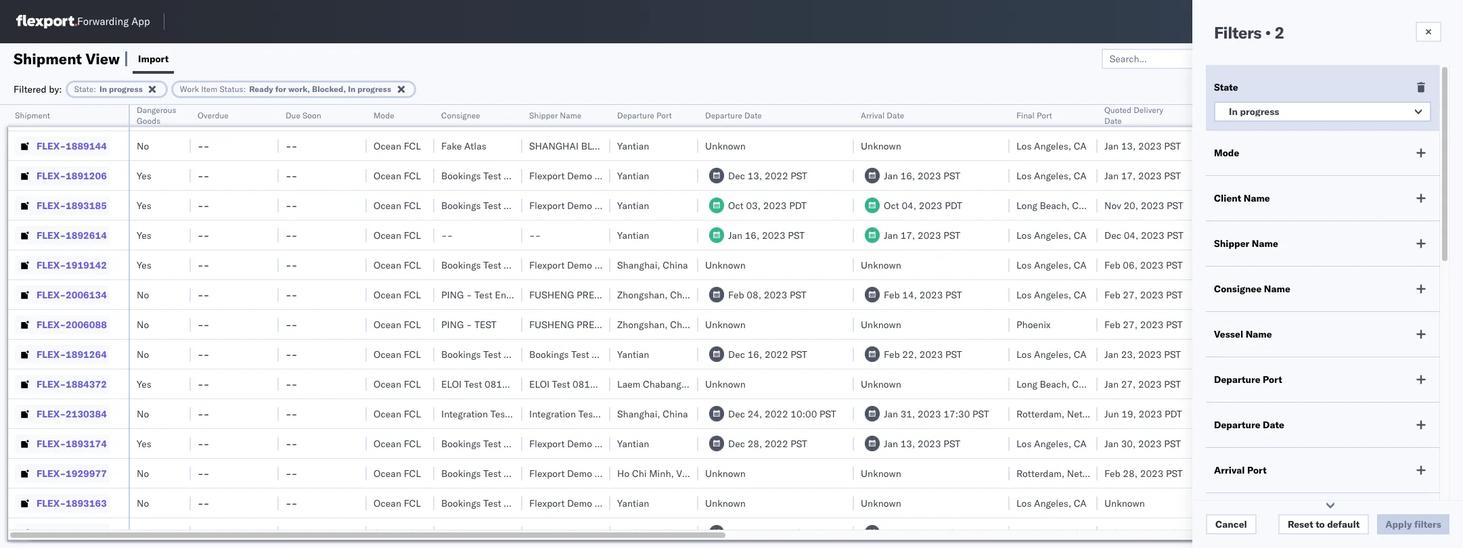 Task type: locate. For each thing, give the bounding box(es) containing it.
zhongshan, china for ping - test
[[617, 318, 695, 331]]

le
[[1456, 259, 1463, 271]]

2 long beach, california from the top
[[1017, 378, 1114, 390]]

2 vertical spatial 28,
[[748, 527, 762, 539]]

oct
[[728, 199, 744, 211], [884, 199, 899, 211]]

9 no from the top
[[137, 527, 149, 539]]

2006134
[[66, 289, 107, 301]]

1 ocean fcl from the top
[[374, 110, 421, 122]]

1 oct from the left
[[728, 199, 744, 211]]

1 vertical spatial 24,
[[901, 527, 915, 539]]

jan 13, 2023 pst down 31,
[[884, 438, 960, 450]]

(vietnam) for los angeles, ca
[[630, 527, 677, 539]]

8 flex- from the top
[[37, 318, 66, 331]]

flex- down the by:
[[37, 110, 66, 122]]

flex-1929977
[[37, 467, 107, 480]]

rotterdam,
[[1017, 408, 1065, 420], [1017, 467, 1065, 480]]

1 angeles, from the top
[[1034, 110, 1071, 122]]

06,
[[1123, 259, 1138, 271]]

flex-1891206
[[37, 170, 107, 182]]

departure port up nyku9743990
[[1214, 374, 1282, 386]]

yes right the 1892614
[[137, 229, 151, 241]]

9 angeles, from the top
[[1034, 497, 1071, 509]]

0 vertical spatial jan 16, 2023 pst
[[884, 170, 960, 182]]

17, down oct 04, 2023 pdt
[[901, 229, 915, 241]]

yes right 1919142
[[137, 259, 151, 271]]

2 horizontal spatial in
[[1229, 106, 1238, 118]]

1 horizontal spatial in
[[348, 84, 355, 94]]

california for jan
[[1072, 378, 1114, 390]]

3 no from the top
[[137, 289, 149, 301]]

angeles, for jan 30, 2023 pst
[[1034, 438, 1071, 450]]

eloi test 081801
[[441, 378, 520, 390], [529, 378, 608, 390]]

nov
[[1105, 199, 1121, 211]]

shipment up the by:
[[14, 49, 82, 68]]

los for dec 04, 2023 pst
[[1017, 229, 1032, 241]]

shipment for shipment view
[[14, 49, 82, 68]]

mode inside button
[[374, 110, 394, 120]]

feb
[[1105, 259, 1121, 271], [728, 289, 744, 301], [884, 289, 900, 301], [1105, 289, 1121, 301], [1105, 318, 1121, 331], [884, 348, 900, 360], [1105, 467, 1121, 480], [1105, 527, 1121, 539]]

progress
[[109, 84, 143, 94], [357, 84, 391, 94], [1240, 106, 1279, 118]]

fcl for flex-1889144
[[404, 140, 421, 152]]

1 vertical spatial zhongshan, china
[[617, 318, 695, 331]]

0 horizontal spatial :
[[94, 84, 96, 94]]

2 rotterdam, from the top
[[1017, 467, 1065, 480]]

jeffrey zhang, wa
[[1389, 170, 1463, 182]]

no right 1902134
[[137, 527, 149, 539]]

1 horizontal spatial 17,
[[1121, 170, 1136, 182]]

15 fcl from the top
[[404, 527, 421, 539]]

cancel
[[1216, 518, 1247, 531]]

2 (vietnam) from the top
[[630, 527, 677, 539]]

no right 2130384
[[137, 408, 149, 420]]

ca for jan 17, 2023 pst
[[1074, 170, 1087, 182]]

16, up oct 04, 2023 pdt
[[901, 170, 915, 182]]

1 vertical spatial zhongshan,
[[617, 318, 668, 331]]

3 los from the top
[[1017, 170, 1032, 182]]

feb left 14,
[[884, 289, 900, 301]]

1893185
[[66, 199, 107, 211]]

0 vertical spatial dec 28, 2022 pst
[[728, 438, 807, 450]]

bookings test consignee for flex-1893163
[[441, 497, 549, 509]]

2 flexport demo shipper (vietnam) from the top
[[529, 527, 677, 539]]

bookings test consignee for flex-1929977
[[441, 467, 549, 480]]

1 shanghai, china from the top
[[617, 110, 688, 122]]

0 horizontal spatial departure port
[[617, 110, 672, 120]]

0 vertical spatial jan 17, 2023 pst
[[1105, 170, 1181, 182]]

fusheng up bookings test shipper china on the bottom left
[[529, 318, 574, 331]]

state : in progress
[[74, 84, 143, 94]]

thailand
[[687, 378, 724, 390]]

consignee for 16,
[[504, 527, 549, 539]]

netherlands for jun 19, 2023 pdt
[[1067, 408, 1120, 420]]

no right the 1929977
[[137, 467, 149, 480]]

zhang,
[[1420, 170, 1449, 182]]

jaehyung left choi
[[1389, 467, 1429, 480]]

2 fusheng precision co., ltd from the top
[[529, 318, 667, 331]]

beach, down phoenix
[[1040, 378, 1070, 390]]

9 resize handle column header from the left
[[838, 105, 854, 548]]

081801 down bookings test shipper china on the bottom left
[[573, 378, 608, 390]]

2 rotterdam, netherlands from the top
[[1017, 467, 1120, 480]]

24,
[[748, 408, 762, 420], [901, 527, 915, 539]]

angeles, for jan 13, 2023 pst
[[1034, 140, 1071, 152]]

california
[[1072, 199, 1114, 211], [1072, 378, 1114, 390]]

17, up 20,
[[1121, 170, 1136, 182]]

pst
[[1164, 110, 1181, 122], [1164, 140, 1181, 152], [791, 170, 807, 182], [944, 170, 960, 182], [1164, 170, 1181, 182], [1167, 199, 1184, 211], [788, 229, 805, 241], [944, 229, 960, 241], [1167, 229, 1184, 241], [1166, 259, 1183, 271], [790, 289, 807, 301], [946, 289, 962, 301], [1166, 289, 1183, 301], [1166, 318, 1183, 331], [791, 348, 807, 360], [946, 348, 962, 360], [1164, 348, 1181, 360], [1164, 378, 1181, 390], [820, 408, 836, 420], [973, 408, 989, 420], [791, 438, 807, 450], [944, 438, 960, 450], [1164, 438, 1181, 450], [1166, 467, 1183, 480], [791, 527, 807, 539], [944, 527, 960, 539], [1166, 527, 1183, 539]]

flex- up flex-1902134 'button'
[[37, 497, 66, 509]]

1 horizontal spatial arrival
[[1214, 464, 1245, 476]]

2 delivery from the top
[[1353, 348, 1386, 360]]

0 vertical spatial shanghai,
[[617, 110, 660, 122]]

3 2022 from the top
[[765, 408, 788, 420]]

los for unknown
[[1017, 497, 1032, 509]]

0 vertical spatial shipper name
[[529, 110, 581, 120]]

los angeles, ca for jan 13, 2023 pst
[[1017, 140, 1087, 152]]

work
[[180, 84, 199, 94]]

0 vertical spatial fusheng precision co., ltd
[[529, 289, 667, 301]]

eloi down bookings test shipper china on the bottom left
[[529, 378, 550, 390]]

ping for ping - test entity
[[441, 289, 464, 301]]

item
[[201, 84, 217, 94]]

1 vertical spatial departure port
[[1214, 374, 1282, 386]]

container numbers button
[[1206, 102, 1281, 127]]

13 resize handle column header from the left
[[1278, 105, 1294, 548]]

fusheng for ping - test
[[529, 318, 574, 331]]

27, down 23,
[[1121, 378, 1136, 390]]

5 los from the top
[[1017, 259, 1032, 271]]

no right 2006134
[[137, 289, 149, 301]]

1 flex- from the top
[[37, 110, 66, 122]]

destination
[[1301, 259, 1351, 271], [1301, 348, 1351, 360], [1301, 438, 1351, 450], [1301, 497, 1351, 509]]

2 fusheng from the top
[[529, 318, 574, 331]]

1 flexport demo shipper co. from the top
[[529, 170, 644, 182]]

2 vertical spatial shanghai, china
[[617, 408, 688, 420]]

minh, for los
[[649, 527, 674, 539]]

chi
[[632, 467, 647, 480], [632, 527, 647, 539]]

1 ping from the top
[[441, 289, 464, 301]]

1 ocean from the top
[[374, 110, 401, 122]]

0 horizontal spatial 04,
[[902, 199, 916, 211]]

3 destination from the top
[[1301, 438, 1351, 450]]

jan
[[1105, 110, 1119, 122], [1105, 140, 1119, 152], [884, 170, 898, 182], [1105, 170, 1119, 182], [728, 229, 742, 241], [884, 229, 898, 241], [1105, 348, 1119, 360], [1105, 378, 1119, 390], [884, 408, 898, 420], [884, 438, 898, 450], [1105, 438, 1119, 450], [884, 527, 898, 539]]

2 dec 28, 2022 pst from the top
[[728, 527, 807, 539]]

0 horizontal spatial eloi
[[441, 378, 462, 390]]

0 horizontal spatial pdt
[[789, 199, 807, 211]]

precision for ping - test
[[577, 318, 627, 331]]

los angeles, ca
[[1017, 110, 1087, 122], [1017, 140, 1087, 152], [1017, 170, 1087, 182], [1017, 229, 1087, 241], [1017, 259, 1087, 271], [1017, 289, 1087, 301], [1017, 348, 1087, 360], [1017, 438, 1087, 450], [1017, 497, 1087, 509], [1017, 527, 1087, 539]]

1 vertical spatial beach,
[[1040, 378, 1070, 390]]

shipper name button
[[522, 108, 597, 121]]

dec
[[728, 170, 745, 182], [1105, 229, 1121, 241], [728, 348, 745, 360], [728, 408, 745, 420], [728, 438, 745, 450], [728, 527, 745, 539]]

flex- down flex-1893174 button
[[37, 467, 66, 480]]

2 vertical spatial 27,
[[1121, 378, 1136, 390]]

china
[[663, 110, 688, 122], [663, 259, 688, 271], [670, 289, 695, 301], [670, 318, 695, 331], [628, 348, 653, 360], [663, 408, 688, 420]]

no right 2006088
[[137, 318, 149, 331]]

3 demo from the top
[[567, 259, 592, 271]]

5 fcl from the top
[[404, 229, 421, 241]]

1 vertical spatial precision
[[577, 318, 627, 331]]

1 ho chi minh, vietnam from the top
[[617, 467, 712, 480]]

state up 1889408
[[74, 84, 94, 94]]

0 vertical spatial precision
[[577, 289, 627, 301]]

1 vertical spatial ho chi minh, vietnam
[[617, 527, 712, 539]]

2 ho chi minh, vietnam from the top
[[617, 527, 712, 539]]

departure inside 'button'
[[617, 110, 654, 120]]

shipment inside button
[[15, 110, 50, 120]]

2 ping from the top
[[441, 318, 464, 331]]

1 vertical spatial minh,
[[649, 527, 674, 539]]

2 jaehyung from the top
[[1389, 467, 1429, 480]]

0 horizontal spatial jan 13, 2023 pst
[[884, 438, 960, 450]]

0 vertical spatial minh,
[[649, 467, 674, 480]]

no for flex-1929977
[[137, 467, 149, 480]]

jaehyung for jaehyung choi - t
[[1389, 467, 1429, 480]]

chi for los angeles, ca
[[632, 527, 647, 539]]

los angeles, ca for jan 09, 2023 pst
[[1017, 110, 1087, 122]]

1 horizontal spatial jan 13, 2023 pst
[[1105, 140, 1181, 152]]

1 eloi from the left
[[441, 378, 462, 390]]

dec 28, 2022 pst for ho chi minh, vietnam
[[728, 527, 807, 539]]

angeles, for unknown
[[1034, 497, 1071, 509]]

ocean for 1902134
[[374, 527, 401, 539]]

0 horizontal spatial eloi test 081801
[[441, 378, 520, 390]]

test
[[483, 170, 501, 182], [483, 199, 501, 211], [483, 259, 501, 271], [475, 289, 493, 301], [483, 348, 501, 360], [571, 348, 589, 360], [464, 378, 482, 390], [552, 378, 570, 390], [483, 438, 501, 450], [483, 467, 501, 480], [483, 497, 501, 509], [483, 527, 501, 539]]

no
[[137, 110, 149, 122], [137, 140, 149, 152], [137, 289, 149, 301], [137, 318, 149, 331], [137, 348, 149, 360], [137, 408, 149, 420], [137, 467, 149, 480], [137, 497, 149, 509], [137, 527, 149, 539]]

beach,
[[1040, 199, 1070, 211], [1040, 378, 1070, 390]]

1 vertical spatial ping
[[441, 318, 464, 331]]

fcl for flex-1893185
[[404, 199, 421, 211]]

reset to default button
[[1278, 514, 1369, 535]]

2023
[[1138, 110, 1162, 122], [1138, 140, 1162, 152], [918, 170, 941, 182], [1138, 170, 1162, 182], [763, 199, 787, 211], [919, 199, 942, 211], [1141, 199, 1164, 211], [762, 229, 786, 241], [918, 229, 941, 241], [1141, 229, 1165, 241], [1140, 259, 1164, 271], [764, 289, 787, 301], [920, 289, 943, 301], [1140, 289, 1164, 301], [1140, 318, 1164, 331], [920, 348, 943, 360], [1138, 348, 1162, 360], [1138, 378, 1162, 390], [918, 408, 941, 420], [1139, 408, 1162, 420], [918, 438, 941, 450], [1138, 438, 1162, 450], [1140, 467, 1164, 480], [918, 527, 941, 539], [1140, 527, 1164, 539]]

1 vertical spatial shipment
[[15, 110, 50, 120]]

1 vertical spatial rotterdam,
[[1017, 467, 1065, 480]]

1 shanghai, from the top
[[617, 110, 660, 122]]

test for flex-1893163
[[483, 497, 501, 509]]

flex-1892614 button
[[15, 226, 110, 245]]

2 shanghai, china from the top
[[617, 259, 688, 271]]

1 081801 from the left
[[485, 378, 520, 390]]

0 vertical spatial rotterdam, netherlands
[[1017, 408, 1120, 420]]

1 california from the top
[[1072, 199, 1114, 211]]

2 vertical spatial co.,
[[629, 318, 648, 331]]

0 horizontal spatial 17,
[[901, 229, 915, 241]]

name right client
[[1244, 192, 1270, 204]]

2 horizontal spatial 13,
[[1121, 140, 1136, 152]]

0 vertical spatial california
[[1072, 199, 1114, 211]]

15 ocean from the top
[[374, 527, 401, 539]]

1 vertical spatial shipper name
[[1214, 238, 1278, 250]]

yes for flex-1891206
[[137, 170, 151, 182]]

ready
[[249, 84, 273, 94]]

yantian
[[617, 140, 649, 152], [617, 170, 649, 182], [617, 199, 649, 211], [617, 229, 649, 241], [617, 348, 649, 360], [617, 438, 649, 450], [617, 497, 649, 509]]

shipper for 20,
[[595, 199, 628, 211]]

-
[[198, 110, 204, 122], [203, 110, 209, 122], [286, 110, 291, 122], [291, 110, 297, 122], [441, 110, 447, 122], [447, 110, 453, 122], [529, 110, 535, 122], [535, 110, 541, 122], [198, 140, 204, 152], [203, 140, 209, 152], [286, 140, 291, 152], [291, 140, 297, 152], [198, 170, 204, 182], [203, 170, 209, 182], [286, 170, 291, 182], [291, 170, 297, 182], [198, 199, 204, 211], [203, 199, 209, 211], [286, 199, 291, 211], [291, 199, 297, 211], [198, 229, 204, 241], [203, 229, 209, 241], [286, 229, 291, 241], [291, 229, 297, 241], [441, 229, 447, 241], [447, 229, 453, 241], [529, 229, 535, 241], [535, 229, 541, 241], [198, 259, 204, 271], [203, 259, 209, 271], [286, 259, 291, 271], [291, 259, 297, 271], [198, 289, 204, 301], [203, 289, 209, 301], [286, 289, 291, 301], [291, 289, 297, 301], [466, 289, 472, 301], [198, 318, 204, 331], [203, 318, 209, 331], [286, 318, 291, 331], [291, 318, 297, 331], [466, 318, 472, 331], [198, 348, 204, 360], [203, 348, 209, 360], [286, 348, 291, 360], [291, 348, 297, 360], [198, 378, 204, 390], [203, 378, 209, 390], [286, 378, 291, 390], [291, 378, 297, 390], [198, 408, 204, 420], [203, 408, 209, 420], [286, 408, 291, 420], [291, 408, 297, 420], [198, 438, 204, 450], [203, 438, 209, 450], [286, 438, 291, 450], [291, 438, 297, 450], [198, 467, 204, 480], [203, 467, 209, 480], [286, 467, 291, 480], [291, 467, 297, 480], [1453, 467, 1459, 480], [198, 497, 204, 509], [203, 497, 209, 509], [286, 497, 291, 509], [291, 497, 297, 509], [198, 527, 204, 539], [203, 527, 209, 539], [286, 527, 291, 539], [291, 527, 297, 539]]

test for flex-1884372
[[464, 378, 482, 390]]

flexport for flex-1893163
[[529, 497, 565, 509]]

flex- up flex-2130384 button
[[37, 378, 66, 390]]

1 horizontal spatial :
[[243, 84, 246, 94]]

jan 13, 2023 pst
[[1105, 140, 1181, 152], [884, 438, 960, 450]]

assignee
[[1389, 110, 1422, 120]]

11 ocean from the top
[[374, 408, 401, 420]]

co. for dec 28, 2022 pst
[[630, 438, 644, 450]]

jaehyung choi - t
[[1389, 467, 1463, 480]]

bookings for flex-1893185
[[441, 199, 481, 211]]

14 ocean fcl from the top
[[374, 497, 421, 509]]

los angeles, ca for feb 27, 2023 pst
[[1017, 289, 1087, 301]]

13, up '03,'
[[748, 170, 762, 182]]

client
[[1214, 192, 1241, 204]]

0 vertical spatial 27,
[[1123, 289, 1138, 301]]

jan 17, 2023 pst up nov 20, 2023 pst
[[1105, 170, 1181, 182]]

2 chi from the top
[[632, 527, 647, 539]]

1 vertical spatial long beach, california
[[1017, 378, 1114, 390]]

14,
[[902, 289, 917, 301]]

shipment down filtered on the top
[[15, 110, 50, 120]]

12 resize handle column header from the left
[[1190, 105, 1206, 548]]

31,
[[901, 408, 915, 420]]

23,
[[1121, 348, 1136, 360]]

no right the 1893163
[[137, 497, 149, 509]]

1 vertical spatial 28,
[[1123, 467, 1138, 480]]

7 demo from the top
[[567, 527, 592, 539]]

jun
[[1105, 408, 1119, 420]]

1 vertical spatial flexport demo shipper (vietnam)
[[529, 527, 677, 539]]

name up shanghai
[[560, 110, 581, 120]]

angeles,
[[1034, 110, 1071, 122], [1034, 140, 1071, 152], [1034, 170, 1071, 182], [1034, 229, 1071, 241], [1034, 259, 1071, 271], [1034, 289, 1071, 301], [1034, 348, 1071, 360], [1034, 438, 1071, 450], [1034, 497, 1071, 509], [1034, 527, 1071, 539]]

2 horizontal spatial progress
[[1240, 106, 1279, 118]]

: up 1889408
[[94, 84, 96, 94]]

08,
[[747, 289, 761, 301]]

resize handle column header for departure date
[[838, 105, 854, 548]]

1 vertical spatial dec 28, 2022 pst
[[728, 527, 807, 539]]

eloi test 081801 down test
[[441, 378, 520, 390]]

bookings test consignee for flex-1919142
[[441, 259, 549, 271]]

2 fcl from the top
[[404, 140, 421, 152]]

9 los angeles, ca from the top
[[1017, 497, 1087, 509]]

ocean fcl
[[374, 110, 421, 122], [374, 140, 421, 152], [374, 170, 421, 182], [374, 199, 421, 211], [374, 229, 421, 241], [374, 259, 421, 271], [374, 289, 421, 301], [374, 318, 421, 331], [374, 348, 421, 360], [374, 378, 421, 390], [374, 408, 421, 420], [374, 438, 421, 450], [374, 467, 421, 480], [374, 497, 421, 509], [374, 527, 421, 539]]

feb 27, 2023 pst up jan 23, 2023 pst
[[1105, 318, 1183, 331]]

081801
[[485, 378, 520, 390], [573, 378, 608, 390]]

1 no from the top
[[137, 110, 149, 122]]

0 vertical spatial mode
[[374, 110, 394, 120]]

12 flex- from the top
[[37, 438, 66, 450]]

4 flexport demo shipper co. from the top
[[529, 438, 644, 450]]

jan 16, 2023 pst up oct 04, 2023 pdt
[[884, 170, 960, 182]]

1 vertical spatial rotterdam, netherlands
[[1017, 467, 1120, 480]]

dec 28, 2022 pst
[[728, 438, 807, 450], [728, 527, 807, 539]]

in
[[99, 84, 107, 94], [348, 84, 355, 94], [1229, 106, 1238, 118]]

bookings test consignee for flex-1891206
[[441, 170, 549, 182]]

0 vertical spatial long beach, california
[[1017, 199, 1114, 211]]

eloi down ping - test
[[441, 378, 462, 390]]

4 fcl from the top
[[404, 199, 421, 211]]

1 horizontal spatial 24,
[[901, 527, 915, 539]]

flex- for 1892614
[[37, 229, 66, 241]]

2 ocean from the top
[[374, 140, 401, 152]]

yes right 1893174 on the bottom
[[137, 438, 151, 450]]

entity
[[495, 289, 520, 301]]

0 vertical spatial 13,
[[1121, 140, 1136, 152]]

0 vertical spatial ping
[[441, 289, 464, 301]]

3 ocean from the top
[[374, 170, 401, 182]]

2 vertical spatial ltd
[[651, 318, 667, 331]]

california up jun
[[1072, 378, 1114, 390]]

jan 17, 2023 pst down oct 04, 2023 pdt
[[884, 229, 960, 241]]

ltd for test
[[651, 318, 667, 331]]

4 angeles, from the top
[[1034, 229, 1071, 241]]

1 horizontal spatial eloi test 081801
[[529, 378, 608, 390]]

flex-2130384
[[37, 408, 107, 420]]

flex- up flex-1884372 button
[[37, 348, 66, 360]]

0 horizontal spatial oct
[[728, 199, 744, 211]]

flexport demo shipper (vietnam) for los angeles, ca
[[529, 527, 677, 539]]

shipper name down client name
[[1214, 238, 1278, 250]]

state up container
[[1214, 81, 1238, 93]]

1 bookings test consignee from the top
[[441, 170, 549, 182]]

1 vertical spatial long
[[1017, 378, 1038, 390]]

flex- down "flex-2006134" button
[[37, 318, 66, 331]]

flex- for 2006134
[[37, 289, 66, 301]]

netherlands down "jan 30, 2023 pst"
[[1067, 467, 1120, 480]]

0 vertical spatial jan 13, 2023 pst
[[1105, 140, 1181, 152]]

shipment for shipment
[[15, 110, 50, 120]]

3 bookings test consignee from the top
[[441, 259, 549, 271]]

port inside button
[[1037, 110, 1052, 120]]

1 horizontal spatial mode
[[1214, 147, 1239, 159]]

yes right 1893185
[[137, 199, 151, 211]]

10 ocean fcl from the top
[[374, 378, 421, 390]]

bookings
[[441, 170, 481, 182], [441, 199, 481, 211], [441, 259, 481, 271], [441, 348, 481, 360], [529, 348, 569, 360], [441, 438, 481, 450], [441, 467, 481, 480], [441, 497, 481, 509], [441, 527, 481, 539]]

2 vertical spatial shanghai,
[[617, 408, 660, 420]]

ocean fcl for flex-1893163
[[374, 497, 421, 509]]

jaehyung left choi,
[[1389, 259, 1429, 271]]

rotterdam, netherlands
[[1017, 408, 1120, 420], [1017, 467, 1120, 480]]

test for flex-1893185
[[483, 199, 501, 211]]

4 co. from the top
[[630, 438, 644, 450]]

0 vertical spatial jaehyung
[[1389, 259, 1429, 271]]

ocean for 1919142
[[374, 259, 401, 271]]

flex- down flex-1919142 "button"
[[37, 289, 66, 301]]

2 ca from the top
[[1074, 140, 1087, 152]]

jan 13, 2023 pst down jan 09, 2023 pst
[[1105, 140, 1181, 152]]

1 ho from the top
[[617, 467, 630, 480]]

yes down goods
[[137, 170, 151, 182]]

1 vertical spatial 17,
[[901, 229, 915, 241]]

: left ready
[[243, 84, 246, 94]]

bookings test consignee
[[441, 170, 549, 182], [441, 199, 549, 211], [441, 259, 549, 271], [441, 348, 549, 360], [441, 438, 549, 450], [441, 467, 549, 480], [441, 497, 549, 509], [441, 527, 549, 539]]

4 yantian from the top
[[617, 229, 649, 241]]

8 ca from the top
[[1074, 438, 1087, 450]]

3 fcl from the top
[[404, 170, 421, 182]]

0 vertical spatial shanghai, china
[[617, 110, 688, 122]]

zhongshan, for ping - test
[[617, 318, 668, 331]]

fcl for flex-1919142
[[404, 259, 421, 271]]

partner services
[[1301, 110, 1361, 120]]

1 horizontal spatial state
[[1214, 81, 1238, 93]]

ping up ping - test
[[441, 289, 464, 301]]

shipper name up shanghai
[[529, 110, 581, 120]]

1 horizontal spatial jan 17, 2023 pst
[[1105, 170, 1181, 182]]

16, down 08,
[[748, 348, 762, 360]]

1 horizontal spatial 04,
[[1124, 229, 1139, 241]]

feb down feb 06, 2023 pst
[[1105, 289, 1121, 301]]

beach, left nov on the top right
[[1040, 199, 1070, 211]]

no right 1891264
[[137, 348, 149, 360]]

flex- inside "button"
[[37, 199, 66, 211]]

mode
[[374, 110, 394, 120], [1214, 147, 1239, 159]]

flex- for 1893163
[[37, 497, 66, 509]]

0 vertical spatial 17,
[[1121, 170, 1136, 182]]

flex- down flex-1893185 "button"
[[37, 229, 66, 241]]

long for jan 27, 2023 pst
[[1017, 378, 1038, 390]]

13, down 31,
[[901, 438, 915, 450]]

2 demo from the top
[[567, 199, 592, 211]]

4 delivery from the top
[[1353, 497, 1386, 509]]

flex- down flex-1889408 button
[[37, 140, 66, 152]]

fusheng right the entity on the left bottom
[[529, 289, 574, 301]]

0 vertical spatial zhongshan,
[[617, 289, 668, 301]]

0 vertical spatial departure date
[[705, 110, 762, 120]]

long beach, california left 20,
[[1017, 199, 1114, 211]]

dec for jan 13, 2023 pst
[[728, 438, 745, 450]]

0 vertical spatial long
[[1017, 199, 1038, 211]]

1 flexport demo shipper (vietnam) from the top
[[529, 467, 677, 480]]

081801 down test
[[485, 378, 520, 390]]

no down state : in progress at the top left of page
[[137, 110, 149, 122]]

9 los from the top
[[1017, 497, 1032, 509]]

1 horizontal spatial departure date
[[1214, 419, 1284, 431]]

los angeles, ca for unknown
[[1017, 497, 1087, 509]]

0 horizontal spatial shipper name
[[529, 110, 581, 120]]

Search Shipments (/) text field
[[1204, 12, 1335, 32]]

6 flexport from the top
[[529, 497, 565, 509]]

feb 27, 2023 pst down feb 06, 2023 pst
[[1105, 289, 1183, 301]]

angeles, for feb 27, 2023 pst
[[1034, 289, 1071, 301]]

1 yes from the top
[[137, 170, 151, 182]]

arrival date
[[861, 110, 904, 120]]

7 no from the top
[[137, 467, 149, 480]]

0 horizontal spatial arrival
[[861, 110, 885, 120]]

2 horizontal spatial pdt
[[1165, 408, 1182, 420]]

ocean fcl for flex-2006088
[[374, 318, 421, 331]]

ping left test
[[441, 318, 464, 331]]

flexport for flex-1929977
[[529, 467, 565, 480]]

0 vertical spatial zhongshan, china
[[617, 289, 695, 301]]

fcl for flex-2130384
[[404, 408, 421, 420]]

shipper for 30,
[[595, 438, 628, 450]]

shipper name
[[529, 110, 581, 120], [1214, 238, 1278, 250]]

name right 'vessel'
[[1246, 328, 1272, 340]]

jan 30, 2023 pst
[[1105, 438, 1181, 450]]

15 flex- from the top
[[37, 527, 66, 539]]

1 vertical spatial arrival
[[1214, 464, 1245, 476]]

2 yes from the top
[[137, 199, 151, 211]]

ocean
[[374, 110, 401, 122], [374, 140, 401, 152], [374, 170, 401, 182], [374, 199, 401, 211], [374, 229, 401, 241], [374, 259, 401, 271], [374, 289, 401, 301], [374, 318, 401, 331], [374, 348, 401, 360], [374, 378, 401, 390], [374, 408, 401, 420], [374, 438, 401, 450], [374, 467, 401, 480], [374, 497, 401, 509], [374, 527, 401, 539]]

•
[[1265, 22, 1271, 43]]

resize handle column header for final port
[[1082, 105, 1098, 548]]

1 horizontal spatial departure port
[[1214, 374, 1282, 386]]

1 2022 from the top
[[765, 170, 788, 182]]

flex- down flex-1884372 button
[[37, 408, 66, 420]]

1 vertical spatial chi
[[632, 527, 647, 539]]

no for flex-1893163
[[137, 497, 149, 509]]

10 los from the top
[[1017, 527, 1032, 539]]

flex-1929977 button
[[15, 464, 110, 483]]

flex-2006088
[[37, 318, 107, 331]]

dangerous goods button
[[130, 102, 186, 127]]

shipper for 16,
[[595, 527, 628, 539]]

27, down 06,
[[1123, 289, 1138, 301]]

7 resize handle column header from the left
[[594, 105, 610, 548]]

yes right 1884372
[[137, 378, 151, 390]]

1 minh, from the top
[[649, 467, 674, 480]]

2 shanghai, from the top
[[617, 259, 660, 271]]

jun 19, 2023 pdt
[[1105, 408, 1182, 420]]

0 vertical spatial (vietnam)
[[630, 467, 677, 480]]

filters
[[1214, 22, 1262, 43]]

flex- up flex-1892614 button
[[37, 199, 66, 211]]

1 vertical spatial (vietnam)
[[630, 527, 677, 539]]

minh,
[[649, 467, 674, 480], [649, 527, 674, 539]]

0 vertical spatial arrival
[[861, 110, 885, 120]]

ocean for 1929977
[[374, 467, 401, 480]]

13, down '09,' on the top of page
[[1121, 140, 1136, 152]]

fusheng precision co., ltd for ping - test entity
[[529, 289, 667, 301]]

test for flex-1891264
[[483, 348, 501, 360]]

port
[[656, 110, 672, 120], [1037, 110, 1052, 120], [1263, 374, 1282, 386], [1247, 464, 1267, 476]]

0 vertical spatial beach,
[[1040, 199, 1070, 211]]

1 vertical spatial feb 27, 2023 pst
[[1105, 318, 1183, 331]]

flex- down flex-1889144 button
[[37, 170, 66, 182]]

flex- inside button
[[37, 467, 66, 480]]

6 resize handle column header from the left
[[506, 105, 522, 548]]

california left 20,
[[1072, 199, 1114, 211]]

fcl for flex-1891264
[[404, 348, 421, 360]]

6 yantian from the top
[[617, 438, 649, 450]]

eloi test 081801 down bookings test shipper china on the bottom left
[[529, 378, 608, 390]]

1 vertical spatial 13,
[[748, 170, 762, 182]]

los for jan 23, 2023 pst
[[1017, 348, 1032, 360]]

feb left 22,
[[884, 348, 900, 360]]

resize handle column header for consignee
[[506, 105, 522, 548]]

demo
[[567, 170, 592, 182], [567, 199, 592, 211], [567, 259, 592, 271], [567, 438, 592, 450], [567, 467, 592, 480], [567, 497, 592, 509], [567, 527, 592, 539]]

nov 20, 2023 pst
[[1105, 199, 1184, 211]]

9 ocean from the top
[[374, 348, 401, 360]]

destination for feb 06, 2023 pst
[[1301, 259, 1351, 271]]

netherlands left 19,
[[1067, 408, 1120, 420]]

ocean fcl for flex-1892614
[[374, 229, 421, 241]]

jan 16, 2023 pst down oct 03, 2023 pdt
[[728, 229, 805, 241]]

shipper for 23,
[[592, 348, 625, 360]]

1 vertical spatial fusheng
[[529, 318, 574, 331]]

16, down feb 28, 2023 pst
[[1123, 527, 1138, 539]]

destination delivery for jan 23, 2023 pst
[[1301, 348, 1386, 360]]

2 long from the top
[[1017, 378, 1038, 390]]

departure port up bluetech
[[617, 110, 672, 120]]

flex- down flex-1893163 button on the bottom left
[[37, 527, 66, 539]]

destination for jan 23, 2023 pst
[[1301, 348, 1351, 360]]

7 ca from the top
[[1074, 348, 1087, 360]]

28, for jan 24, 2023 pst
[[748, 527, 762, 539]]

1 los angeles, ca from the top
[[1017, 110, 1087, 122]]

0 vertical spatial netherlands
[[1067, 408, 1120, 420]]

flex- inside "button"
[[37, 259, 66, 271]]

0 vertical spatial 04,
[[902, 199, 916, 211]]

4 flexport from the top
[[529, 438, 565, 450]]

1889144
[[66, 140, 107, 152]]

yes for flex-1893174
[[137, 438, 151, 450]]

0 vertical spatial 28,
[[748, 438, 762, 450]]

5 no from the top
[[137, 348, 149, 360]]

2 flex- from the top
[[37, 140, 66, 152]]

1 horizontal spatial 13,
[[901, 438, 915, 450]]

flexport for flex-1891206
[[529, 170, 565, 182]]

resize handle column header
[[112, 105, 129, 548], [175, 105, 191, 548], [263, 105, 279, 548], [351, 105, 367, 548], [418, 105, 435, 548], [506, 105, 522, 548], [594, 105, 610, 548], [682, 105, 698, 548], [838, 105, 854, 548], [994, 105, 1010, 548], [1082, 105, 1098, 548], [1190, 105, 1206, 548], [1278, 105, 1294, 548], [1366, 105, 1382, 548]]

flex- up flex-1929977 button
[[37, 438, 66, 450]]

1 resize handle column header from the left
[[112, 105, 129, 548]]

10 fcl from the top
[[404, 378, 421, 390]]

no down goods
[[137, 140, 149, 152]]

27, up 23,
[[1123, 318, 1138, 331]]

final port
[[1017, 110, 1052, 120]]

long beach, california up jun
[[1017, 378, 1114, 390]]

4 no from the top
[[137, 318, 149, 331]]

ocean for 1893185
[[374, 199, 401, 211]]

exception
[[1345, 52, 1389, 65]]

0 vertical spatial flexport demo shipper (vietnam)
[[529, 467, 677, 480]]

2130384
[[66, 408, 107, 420]]

shipment view
[[14, 49, 120, 68]]

destination delivery for feb 06, 2023 pst
[[1301, 259, 1386, 271]]

4 demo from the top
[[567, 438, 592, 450]]

1 flexport from the top
[[529, 170, 565, 182]]

co. for dec 13, 2022 pst
[[630, 170, 644, 182]]

ho chi minh, vietnam
[[617, 467, 712, 480], [617, 527, 712, 539]]

2022 for jan 13, 2023 pst
[[765, 438, 788, 450]]

choi,
[[1431, 259, 1454, 271]]

1 feb 27, 2023 pst from the top
[[1105, 289, 1183, 301]]

arrival inside button
[[861, 110, 885, 120]]

numbers
[[1213, 116, 1246, 126]]

3 angeles, from the top
[[1034, 170, 1071, 182]]

6 los from the top
[[1017, 289, 1032, 301]]

1 vertical spatial jan 17, 2023 pst
[[884, 229, 960, 241]]

1 horizontal spatial 081801
[[573, 378, 608, 390]]

flex-1902134 button
[[15, 524, 110, 542]]

30,
[[1121, 438, 1136, 450]]

flex- down flex-1892614 button
[[37, 259, 66, 271]]



Task type: describe. For each thing, give the bounding box(es) containing it.
1 horizontal spatial shipper name
[[1214, 238, 1278, 250]]

shanghai, for --
[[617, 110, 660, 122]]

2 eloi from the left
[[529, 378, 550, 390]]

ca for jan 13, 2023 pst
[[1074, 140, 1087, 152]]

china for --
[[663, 110, 688, 122]]

ho chi minh, vietnam for los angeles, ca
[[617, 527, 712, 539]]

bookings for flex-1902134
[[441, 527, 481, 539]]

flexport for flex-1893185
[[529, 199, 565, 211]]

1 eloi test 081801 from the left
[[441, 378, 520, 390]]

consignee inside consignee button
[[441, 110, 480, 120]]

los angeles, ca for feb 06, 2023 pst
[[1017, 259, 1087, 271]]

departure date button
[[698, 108, 841, 121]]

name up consignee name
[[1252, 238, 1278, 250]]

flex- for 1891206
[[37, 170, 66, 182]]

departure port inside 'button'
[[617, 110, 672, 120]]

for
[[275, 84, 286, 94]]

final
[[1017, 110, 1035, 120]]

angeles, for feb 16, 2023 pst
[[1034, 527, 1071, 539]]

5 flexport demo shipper co. from the top
[[529, 497, 644, 509]]

flex- for 2006088
[[37, 318, 66, 331]]

shipper name inside button
[[529, 110, 581, 120]]

blocked,
[[312, 84, 346, 94]]

date inside quoted delivery date
[[1105, 116, 1122, 126]]

flex-1919142 button
[[15, 255, 110, 274]]

ocean fcl for flex-1893174
[[374, 438, 421, 450]]

dec for jan 31, 2023 17:30 pst
[[728, 408, 745, 420]]

port inside 'button'
[[656, 110, 672, 120]]

rotterdam, for jun 19, 2023 pdt
[[1017, 408, 1065, 420]]

ca for feb 27, 2023 pst
[[1074, 289, 1087, 301]]

flex-1889144
[[37, 140, 107, 152]]

flex-1891264 button
[[15, 345, 110, 364]]

choi
[[1431, 467, 1451, 480]]

jaehyung for jaehyung choi, le
[[1389, 259, 1429, 271]]

yantian for jan 16, 2023 pst
[[617, 229, 649, 241]]

container
[[1213, 105, 1249, 115]]

los for feb 06, 2023 pst
[[1017, 259, 1032, 271]]

flexport. image
[[16, 15, 77, 28]]

0 horizontal spatial jan 17, 2023 pst
[[884, 229, 960, 241]]

app
[[131, 15, 150, 28]]

services
[[1330, 110, 1361, 120]]

5 co. from the top
[[630, 497, 644, 509]]

flex-1891206 button
[[15, 166, 110, 185]]

ping - test entity
[[441, 289, 520, 301]]

ocean for 1891206
[[374, 170, 401, 182]]

final port button
[[1010, 108, 1084, 121]]

reset
[[1288, 518, 1313, 531]]

flex-1893185
[[37, 199, 107, 211]]

destination for unknown
[[1301, 497, 1351, 509]]

quoted
[[1105, 105, 1132, 115]]

feb down "jan 30, 2023 pst"
[[1105, 467, 1121, 480]]

flex-1889144 button
[[15, 136, 110, 155]]

partner
[[1301, 110, 1328, 120]]

1 vertical spatial 27,
[[1123, 318, 1138, 331]]

work,
[[288, 84, 310, 94]]

fcl for flex-1884372
[[404, 378, 421, 390]]

los for jan 30, 2023 pst
[[1017, 438, 1032, 450]]

departure port button
[[610, 108, 685, 121]]

los for jan 17, 2023 pst
[[1017, 170, 1032, 182]]

bookings for flex-1891206
[[441, 170, 481, 182]]

14 resize handle column header from the left
[[1366, 105, 1382, 548]]

3 resize handle column header from the left
[[263, 105, 279, 548]]

filtered by:
[[14, 83, 62, 95]]

flex- for 1893185
[[37, 199, 66, 211]]

3 co. from the top
[[630, 259, 644, 271]]

10 resize handle column header from the left
[[994, 105, 1010, 548]]

2 : from the left
[[243, 84, 246, 94]]

flex-2006134 button
[[15, 285, 110, 304]]

jaehyung choi, le
[[1389, 259, 1463, 271]]

no for flex-2130384
[[137, 408, 149, 420]]

consignee for 17,
[[504, 170, 549, 182]]

17:30
[[944, 408, 970, 420]]

jeffrey
[[1389, 170, 1417, 182]]

bookings test consignee for flex-1902134
[[441, 527, 549, 539]]

ocean for 1889144
[[374, 140, 401, 152]]

flexport demo shipper co. for oct 03, 2023 pdt
[[529, 199, 644, 211]]

bookings test consignee for flex-1893185
[[441, 199, 549, 211]]

1891206
[[66, 170, 107, 182]]

cancel button
[[1206, 514, 1257, 535]]

work item status : ready for work, blocked, in progress
[[180, 84, 391, 94]]

laem chabang, thailand
[[617, 378, 724, 390]]

1902134
[[66, 527, 107, 539]]

nyku9743990
[[1213, 407, 1279, 420]]

demo for 1919142
[[567, 259, 592, 271]]

jan 09, 2023 pst
[[1105, 110, 1181, 122]]

1884372
[[66, 378, 107, 390]]

flexport demo shipper co. for dec 28, 2022 pst
[[529, 438, 644, 450]]

dec 16, 2022 pst
[[728, 348, 807, 360]]

destination delivery for jan 30, 2023 pst
[[1301, 438, 1386, 450]]

mode button
[[367, 108, 421, 121]]

wa
[[1452, 170, 1463, 182]]

fake atlas
[[441, 140, 486, 152]]

test for flex-1919142
[[483, 259, 501, 271]]

jan 31, 2023 17:30 pst
[[884, 408, 989, 420]]

zhongshan, for ping - test entity
[[617, 289, 668, 301]]

ocean fcl for flex-1929977
[[374, 467, 421, 480]]

1891264
[[66, 348, 107, 360]]

consignee name
[[1214, 283, 1291, 295]]

by:
[[49, 83, 62, 95]]

date inside button
[[887, 110, 904, 120]]

19,
[[1122, 408, 1136, 420]]

feb 06, 2023 pst
[[1105, 259, 1183, 271]]

default
[[1327, 518, 1360, 531]]

flex-2006134
[[37, 289, 107, 301]]

no for flex-1891264
[[137, 348, 149, 360]]

bookings test consignee for flex-1891264
[[441, 348, 549, 360]]

state for state
[[1214, 81, 1238, 93]]

resize handle column header for shipper name
[[594, 105, 610, 548]]

ocean fcl for flex-2130384
[[374, 408, 421, 420]]

feb left 06,
[[1105, 259, 1121, 271]]

quoted delivery date
[[1105, 105, 1164, 126]]

feb 08, 2023 pst
[[728, 289, 807, 301]]

shanghai, china for --
[[617, 110, 688, 122]]

delivery for jan 30, 2023 pst
[[1353, 438, 1386, 450]]

0 horizontal spatial 13,
[[748, 170, 762, 182]]

test for flex-1929977
[[483, 467, 501, 480]]

flex-1893174
[[37, 438, 107, 450]]

test
[[475, 318, 496, 331]]

ca for jan 23, 2023 pst
[[1074, 348, 1087, 360]]

due
[[286, 110, 300, 120]]

2022 for jan 31, 2023 17:30 pst
[[765, 408, 788, 420]]

angeles, for jan 09, 2023 pst
[[1034, 110, 1071, 122]]

feb 14, 2023 pst
[[884, 289, 962, 301]]

ocean fcl for flex-1889408
[[374, 110, 421, 122]]

consignee for 20,
[[504, 199, 549, 211]]

california for nov
[[1072, 199, 1114, 211]]

3 shanghai, from the top
[[617, 408, 660, 420]]

chi for rotterdam, netherlands
[[632, 467, 647, 480]]

09,
[[1121, 110, 1136, 122]]

flex-2130384 button
[[15, 404, 110, 423]]

netherlands for feb 28, 2023 pst
[[1067, 467, 1120, 480]]

flexport for flex-1893174
[[529, 438, 565, 450]]

phoenix
[[1017, 318, 1051, 331]]

dec 13, 2022 pst
[[728, 170, 807, 182]]

vietnam for los angeles, ca
[[676, 527, 712, 539]]

1893163
[[66, 497, 107, 509]]

3 flexport demo shipper co. from the top
[[529, 259, 644, 271]]

in inside 'button'
[[1229, 106, 1238, 118]]

27, for california
[[1121, 378, 1136, 390]]

demo for 1893185
[[567, 199, 592, 211]]

angeles, for feb 06, 2023 pst
[[1034, 259, 1071, 271]]

03,
[[746, 199, 761, 211]]

dec 24, 2022 10:00 pst
[[728, 408, 836, 420]]

to
[[1316, 518, 1325, 531]]

yes for flex-1884372
[[137, 378, 151, 390]]

ocean fcl for flex-1919142
[[374, 259, 421, 271]]

bookings for flex-1893163
[[441, 497, 481, 509]]

27, for ca
[[1123, 289, 1138, 301]]

beach, for jan 27, 2023 pst
[[1040, 378, 1070, 390]]

1 horizontal spatial progress
[[357, 84, 391, 94]]

co., for ping - test entity
[[629, 289, 648, 301]]

arrival port
[[1214, 464, 1267, 476]]

vessel name
[[1214, 328, 1272, 340]]

china for ping - test entity
[[670, 289, 695, 301]]

demo for 1891206
[[567, 170, 592, 182]]

flexport demo shipper (vietnam) for rotterdam, netherlands
[[529, 467, 677, 480]]

filters • 2
[[1214, 22, 1284, 43]]

1929977
[[66, 467, 107, 480]]

dangerous goods
[[137, 105, 176, 126]]

3 shanghai, china from the top
[[617, 408, 688, 420]]

forwarding app
[[77, 15, 150, 28]]

zhongshan, china for ping - test entity
[[617, 289, 695, 301]]

flex-1892614
[[37, 229, 107, 241]]

0 horizontal spatial progress
[[109, 84, 143, 94]]

pdt for oct 04, 2023 pdt
[[945, 199, 962, 211]]

04, for oct
[[902, 199, 916, 211]]

feb up jan 23, 2023 pst
[[1105, 318, 1121, 331]]

ocean fcl for flex-1889144
[[374, 140, 421, 152]]

oct 03, 2023 pdt
[[728, 199, 807, 211]]

los angeles, ca for jan 30, 2023 pst
[[1017, 438, 1087, 450]]

1 vertical spatial departure date
[[1214, 419, 1284, 431]]

feb 27, 2023 pst for los angeles, ca
[[1105, 289, 1183, 301]]

name up vessel name
[[1264, 283, 1291, 295]]

mofu0618318
[[1213, 288, 1282, 300]]

7 yantian from the top
[[617, 497, 649, 509]]

ocean for 2130384
[[374, 408, 401, 420]]

0 horizontal spatial jan 16, 2023 pst
[[728, 229, 805, 241]]

1 vertical spatial jan 13, 2023 pst
[[884, 438, 960, 450]]

flex-1893163 button
[[15, 494, 110, 513]]

file
[[1326, 52, 1342, 65]]

shanghai
[[529, 140, 579, 152]]

(vietnam) for rotterdam, netherlands
[[630, 467, 677, 480]]

fcl for flex-1889408
[[404, 110, 421, 122]]

feb down feb 28, 2023 pst
[[1105, 527, 1121, 539]]

shanghai bluetech co., ltd
[[529, 140, 670, 152]]

rotterdam, for feb 28, 2023 pst
[[1017, 467, 1065, 480]]

departure date inside button
[[705, 110, 762, 120]]

flexport for flex-1902134
[[529, 527, 565, 539]]

due soon
[[286, 110, 321, 120]]

shipper for 28,
[[595, 467, 628, 480]]

1 vertical spatial mode
[[1214, 147, 1239, 159]]

28, for jan 13, 2023 pst
[[748, 438, 762, 450]]

shipper inside shipper name button
[[529, 110, 558, 120]]

4 resize handle column header from the left
[[351, 105, 367, 548]]

name inside shipper name button
[[560, 110, 581, 120]]

progress inside 'button'
[[1240, 106, 1279, 118]]

flex- for 1919142
[[37, 259, 66, 271]]

2 eloi test 081801 from the left
[[529, 378, 608, 390]]

quoted delivery date button
[[1098, 102, 1193, 127]]

flex- for 1891264
[[37, 348, 66, 360]]

flex- for 1893174
[[37, 438, 66, 450]]

china for ping - test
[[670, 318, 695, 331]]

chabang,
[[643, 378, 684, 390]]

departure inside button
[[705, 110, 742, 120]]

test for flex-1893174
[[483, 438, 501, 450]]

0 vertical spatial ltd
[[654, 140, 670, 152]]

1 : from the left
[[94, 84, 96, 94]]

2 081801 from the left
[[573, 378, 608, 390]]

1 yantian from the top
[[617, 140, 649, 152]]

2022 for jan 24, 2023 pst
[[765, 527, 788, 539]]

0 horizontal spatial in
[[99, 84, 107, 94]]

16, down '03,'
[[745, 229, 760, 241]]

feb 22, 2023 pst
[[884, 348, 962, 360]]

Search... text field
[[1102, 48, 1249, 69]]

file exception
[[1326, 52, 1389, 65]]

los angeles, ca for jan 17, 2023 pst
[[1017, 170, 1087, 182]]

1 horizontal spatial jan 16, 2023 pst
[[884, 170, 960, 182]]

22,
[[902, 348, 917, 360]]

container numbers
[[1213, 105, 1249, 126]]

feb left 08,
[[728, 289, 744, 301]]

import
[[138, 52, 169, 65]]

no for flex-2006088
[[137, 318, 149, 331]]

bookings test shipper china
[[529, 348, 653, 360]]



Task type: vqa. For each thing, say whether or not it's contained in the screenshot.
work, at the left of the page
yes



